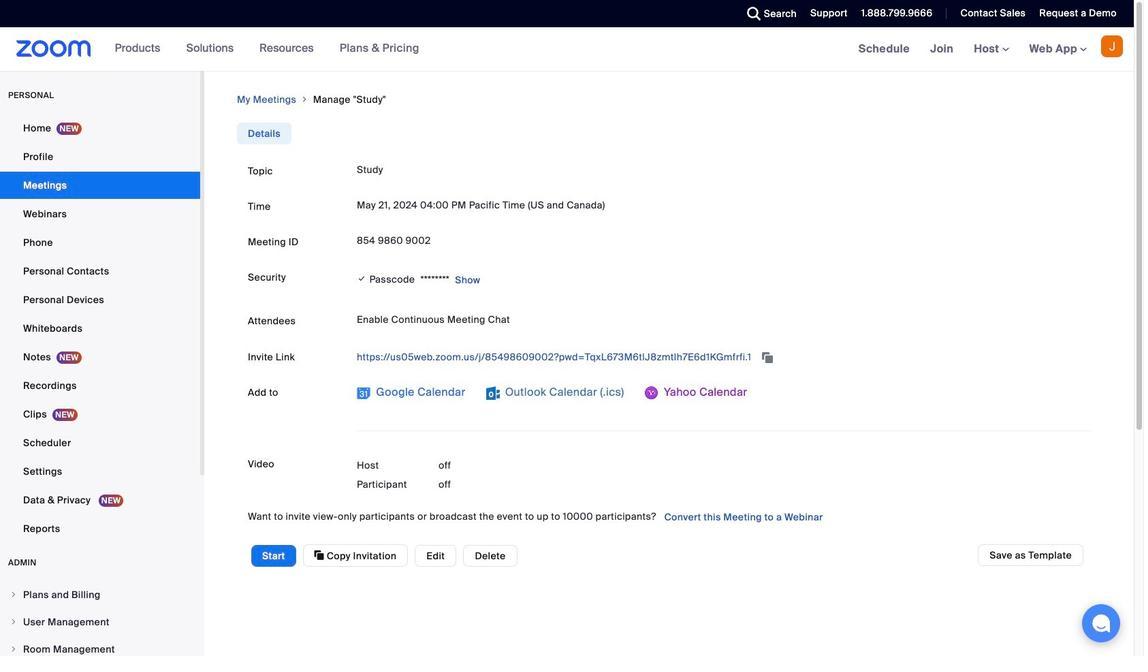 Task type: locate. For each thing, give the bounding box(es) containing it.
application
[[357, 346, 1091, 368]]

2 vertical spatial right image
[[10, 645, 18, 654]]

add to outlook calendar (.ics) image
[[486, 386, 500, 400]]

menu item
[[0, 582, 200, 608], [0, 609, 200, 635], [0, 636, 200, 656]]

add to yahoo calendar image
[[645, 386, 659, 400]]

2 vertical spatial menu item
[[0, 636, 200, 656]]

1 vertical spatial menu item
[[0, 609, 200, 635]]

tab
[[237, 123, 292, 144]]

banner
[[0, 27, 1135, 72]]

0 vertical spatial menu item
[[0, 582, 200, 608]]

right image
[[301, 93, 309, 106], [10, 618, 18, 626], [10, 645, 18, 654]]

personal menu menu
[[0, 114, 200, 544]]

meetings navigation
[[849, 27, 1135, 72]]

manage my meeting tab control tab list
[[237, 123, 292, 144]]

admin menu menu
[[0, 582, 200, 656]]

copy image
[[315, 549, 324, 562]]

checked image
[[357, 272, 367, 285]]

1 vertical spatial right image
[[10, 618, 18, 626]]

profile picture image
[[1102, 35, 1124, 57]]



Task type: describe. For each thing, give the bounding box(es) containing it.
1 menu item from the top
[[0, 582, 200, 608]]

right image
[[10, 591, 18, 599]]

3 menu item from the top
[[0, 636, 200, 656]]

product information navigation
[[91, 27, 430, 71]]

add to google calendar image
[[357, 386, 371, 400]]

manage study navigation
[[237, 93, 1102, 106]]

open chat image
[[1092, 614, 1111, 633]]

right image for 3rd menu item from the top of the the admin menu menu at the bottom left of page
[[10, 645, 18, 654]]

2 menu item from the top
[[0, 609, 200, 635]]

right image for second menu item
[[10, 618, 18, 626]]

zoom logo image
[[16, 40, 91, 57]]

0 vertical spatial right image
[[301, 93, 309, 106]]



Task type: vqa. For each thing, say whether or not it's contained in the screenshot.
Manage My Meeting tab control TAB LIST
yes



